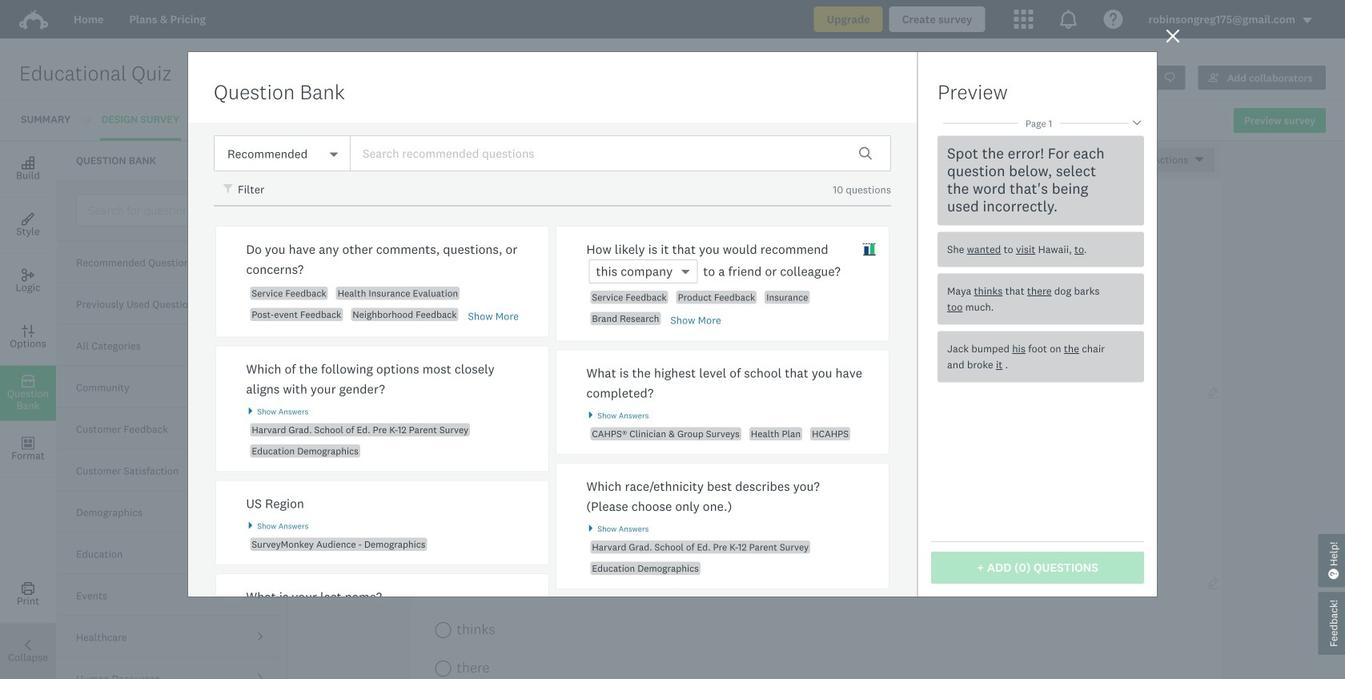 Task type: locate. For each thing, give the bounding box(es) containing it.
1 products icon image from the left
[[1015, 10, 1034, 29]]

icon   xjtfe image
[[224, 184, 235, 195], [863, 243, 876, 256]]

Search for questions text field
[[76, 194, 280, 226]]

0 vertical spatial icon   xjtfe image
[[224, 184, 235, 195]]

0 horizontal spatial products icon image
[[1015, 10, 1034, 29]]

1 horizontal spatial products icon image
[[1059, 10, 1079, 29]]

1 horizontal spatial icon   xjtfe image
[[863, 243, 876, 256]]

1 vertical spatial icon   xjtfe image
[[863, 243, 876, 256]]

Search recommended questions text field
[[350, 135, 892, 171]]

0 horizontal spatial icon   xjtfe image
[[224, 184, 235, 195]]

products icon image
[[1015, 10, 1034, 29], [1059, 10, 1079, 29]]



Task type: describe. For each thing, give the bounding box(es) containing it.
help icon image
[[1104, 10, 1123, 29]]

2 products icon image from the left
[[1059, 10, 1079, 29]]

surveymonkey logo image
[[19, 10, 48, 30]]



Task type: vqa. For each thing, say whether or not it's contained in the screenshot.
1st 'RESULTS' from the right
no



